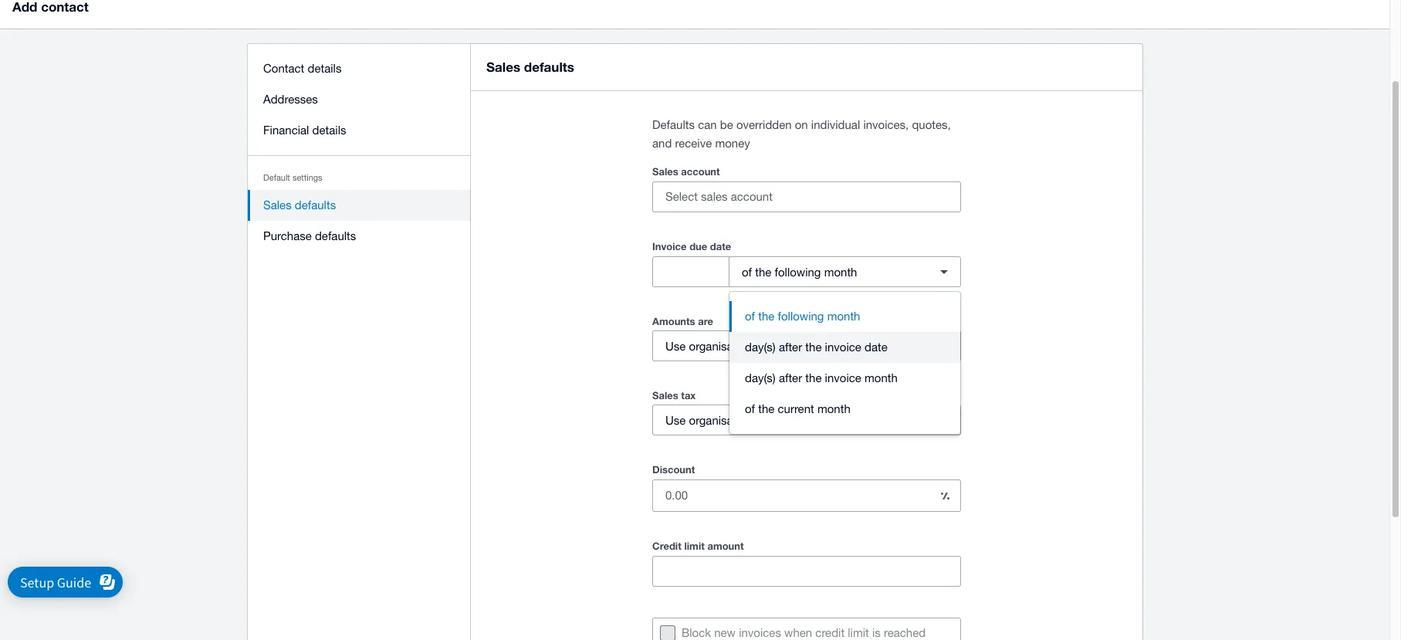 Task type: locate. For each thing, give the bounding box(es) containing it.
2 use organisation settings button from the top
[[653, 405, 961, 436]]

1 organisation from the top
[[689, 339, 753, 353]]

use organisation settings button down day(s) after the invoice month
[[653, 405, 961, 436]]

organisation down are
[[689, 339, 753, 353]]

after up current at the bottom right
[[779, 371, 803, 385]]

1 vertical spatial date
[[865, 341, 888, 354]]

2 use organisation settings from the top
[[666, 414, 797, 427]]

None number field
[[653, 257, 729, 287]]

1 invoice from the top
[[825, 341, 862, 354]]

settings
[[293, 173, 323, 182], [756, 339, 797, 353], [756, 414, 797, 427]]

the
[[755, 265, 772, 278], [759, 310, 775, 323], [806, 341, 822, 354], [806, 371, 822, 385], [759, 402, 775, 415]]

Credit limit amount number field
[[653, 557, 961, 586]]

invoice inside button
[[825, 371, 862, 385]]

use down sales tax
[[666, 414, 686, 427]]

invoice for date
[[825, 341, 862, 354]]

overridden
[[737, 118, 792, 131]]

of the following month inside popup button
[[742, 265, 858, 278]]

1 vertical spatial limit
[[848, 626, 869, 639]]

day(s) up of the current month
[[745, 371, 776, 385]]

of the following month inside button
[[745, 310, 861, 323]]

group
[[730, 292, 961, 434]]

day(s) after the invoice month
[[745, 371, 898, 385]]

invoice
[[653, 240, 687, 253]]

month up the day(s) after the invoice date button
[[828, 310, 861, 323]]

Sales account field
[[653, 182, 961, 212]]

defaults can be overridden on individual invoices, quotes, and receive money
[[653, 118, 951, 150]]

1 vertical spatial use
[[666, 414, 686, 427]]

the for of the following month button
[[759, 310, 775, 323]]

none number field inside invoice due date group
[[653, 257, 729, 287]]

invoice
[[825, 341, 862, 354], [825, 371, 862, 385]]

tax
[[681, 389, 696, 402]]

1 vertical spatial defaults
[[295, 198, 336, 212]]

0 horizontal spatial limit
[[685, 540, 705, 552]]

0 vertical spatial date
[[710, 240, 732, 253]]

1 vertical spatial details
[[312, 124, 346, 137]]

sales defaults button
[[248, 190, 471, 221]]

the inside popup button
[[755, 265, 772, 278]]

invoice for month
[[825, 371, 862, 385]]

following
[[775, 265, 821, 278], [778, 310, 824, 323]]

1 use organisation settings from the top
[[666, 339, 797, 353]]

date
[[710, 240, 732, 253], [865, 341, 888, 354]]

list box
[[730, 292, 961, 434]]

defaults
[[524, 59, 575, 75], [295, 198, 336, 212], [315, 229, 356, 242]]

1 horizontal spatial date
[[865, 341, 888, 354]]

limit
[[685, 540, 705, 552], [848, 626, 869, 639]]

1 day(s) from the top
[[745, 341, 776, 354]]

date down of the following month button
[[865, 341, 888, 354]]

menu
[[248, 44, 471, 261]]

use organisation settings
[[666, 339, 797, 353], [666, 414, 797, 427]]

of the following month for of the following month popup button
[[742, 265, 858, 278]]

day(s) after the invoice month button
[[730, 363, 961, 394]]

invoice down the day(s) after the invoice date button
[[825, 371, 862, 385]]

purchase defaults button
[[248, 221, 471, 252]]

amounts are
[[653, 315, 714, 327]]

use organisation settings down are
[[666, 339, 797, 353]]

0 vertical spatial of the following month
[[742, 265, 858, 278]]

of the following month
[[742, 265, 858, 278], [745, 310, 861, 323]]

day(s)
[[745, 341, 776, 354], [745, 371, 776, 385]]

2 vertical spatial of
[[745, 402, 755, 415]]

after inside day(s) after the invoice month button
[[779, 371, 803, 385]]

1 vertical spatial of the following month
[[745, 310, 861, 323]]

of the current month
[[745, 402, 851, 415]]

invoice down of the following month button
[[825, 341, 862, 354]]

day(s) inside button
[[745, 371, 776, 385]]

0 vertical spatial use organisation settings
[[666, 339, 797, 353]]

sales defaults
[[487, 59, 575, 75], [263, 198, 336, 212]]

of
[[742, 265, 752, 278], [745, 310, 755, 323], [745, 402, 755, 415]]

2 after from the top
[[779, 371, 803, 385]]

1 vertical spatial following
[[778, 310, 824, 323]]

account
[[681, 165, 720, 178]]

reached
[[884, 626, 926, 639]]

of the following month up day(s) after the invoice date
[[745, 310, 861, 323]]

date inside button
[[865, 341, 888, 354]]

settings down day(s) after the invoice month
[[756, 414, 797, 427]]

organisation
[[689, 339, 753, 353], [689, 414, 753, 427]]

use organisation settings button
[[653, 331, 961, 361], [653, 405, 961, 436]]

month up of the following month button
[[824, 265, 858, 278]]

after
[[779, 341, 803, 354], [779, 371, 803, 385]]

block new invoices when credit limit is reached
[[682, 626, 926, 639]]

invoice due date group
[[653, 256, 961, 287]]

0 vertical spatial following
[[775, 265, 821, 278]]

and
[[653, 137, 672, 150]]

contact details
[[263, 62, 342, 75]]

month down the day(s) after the invoice date button
[[865, 371, 898, 385]]

of the following month button
[[730, 301, 961, 332]]

1 vertical spatial sales defaults
[[263, 198, 336, 212]]

limit left is
[[848, 626, 869, 639]]

1 use from the top
[[666, 339, 686, 353]]

month
[[824, 265, 858, 278], [828, 310, 861, 323], [865, 371, 898, 385], [818, 402, 851, 415]]

1 use organisation settings button from the top
[[653, 331, 961, 361]]

month down day(s) after the invoice month button
[[818, 402, 851, 415]]

organisation down tax
[[689, 414, 753, 427]]

following inside popup button
[[775, 265, 821, 278]]

settings up day(s) after the invoice month
[[756, 339, 797, 353]]

defaults inside button
[[315, 229, 356, 242]]

quotes,
[[912, 118, 951, 131]]

settings right default
[[293, 173, 323, 182]]

of the following month up of the following month button
[[742, 265, 858, 278]]

Discount number field
[[653, 481, 930, 510]]

defaults inside button
[[295, 198, 336, 212]]

following inside button
[[778, 310, 824, 323]]

use for amounts
[[666, 339, 686, 353]]

use organisation settings down tax
[[666, 414, 797, 427]]

day(s) inside button
[[745, 341, 776, 354]]

0 vertical spatial defaults
[[524, 59, 575, 75]]

use
[[666, 339, 686, 353], [666, 414, 686, 427]]

sales
[[487, 59, 521, 75], [653, 165, 679, 178], [263, 198, 292, 212], [653, 389, 679, 402]]

month inside popup button
[[824, 265, 858, 278]]

2 use from the top
[[666, 414, 686, 427]]

1 vertical spatial of
[[745, 310, 755, 323]]

money
[[715, 137, 750, 150]]

following up of the following month button
[[775, 265, 821, 278]]

0 vertical spatial use organisation settings button
[[653, 331, 961, 361]]

0 vertical spatial of
[[742, 265, 752, 278]]

invoice inside button
[[825, 341, 862, 354]]

after up day(s) after the invoice month
[[779, 341, 803, 354]]

details down the addresses button
[[312, 124, 346, 137]]

settings for sales tax
[[756, 414, 797, 427]]

addresses button
[[248, 84, 471, 115]]

new
[[715, 626, 736, 639]]

after for day(s) after the invoice date
[[779, 341, 803, 354]]

details right contact
[[308, 62, 342, 75]]

2 vertical spatial settings
[[756, 414, 797, 427]]

1 horizontal spatial sales defaults
[[487, 59, 575, 75]]

day(s) for day(s) after the invoice date
[[745, 341, 776, 354]]

2 organisation from the top
[[689, 414, 753, 427]]

1 vertical spatial after
[[779, 371, 803, 385]]

use organisation settings button up day(s) after the invoice month
[[653, 331, 961, 361]]

0 vertical spatial organisation
[[689, 339, 753, 353]]

0 vertical spatial after
[[779, 341, 803, 354]]

1 vertical spatial use organisation settings button
[[653, 405, 961, 436]]

0 vertical spatial invoice
[[825, 341, 862, 354]]

2 invoice from the top
[[825, 371, 862, 385]]

0 vertical spatial sales defaults
[[487, 59, 575, 75]]

2 day(s) from the top
[[745, 371, 776, 385]]

1 vertical spatial settings
[[756, 339, 797, 353]]

1 vertical spatial organisation
[[689, 414, 753, 427]]

after inside the day(s) after the invoice date button
[[779, 341, 803, 354]]

0 horizontal spatial sales defaults
[[263, 198, 336, 212]]

purchase defaults
[[263, 229, 356, 242]]

details
[[308, 62, 342, 75], [312, 124, 346, 137]]

1 vertical spatial day(s)
[[745, 371, 776, 385]]

limit right 'credit'
[[685, 540, 705, 552]]

0 horizontal spatial date
[[710, 240, 732, 253]]

1 vertical spatial invoice
[[825, 371, 862, 385]]

1 after from the top
[[779, 341, 803, 354]]

date right due
[[710, 240, 732, 253]]

0 vertical spatial details
[[308, 62, 342, 75]]

addresses
[[263, 93, 318, 106]]

0 vertical spatial use
[[666, 339, 686, 353]]

day(s) up day(s) after the invoice month
[[745, 341, 776, 354]]

0 vertical spatial day(s)
[[745, 341, 776, 354]]

of inside popup button
[[742, 265, 752, 278]]

1 horizontal spatial limit
[[848, 626, 869, 639]]

financial details button
[[248, 115, 471, 146]]

use down amounts on the left of page
[[666, 339, 686, 353]]

of for of the following month popup button
[[742, 265, 752, 278]]

of the current month button
[[730, 394, 961, 425]]

following up day(s) after the invoice date
[[778, 310, 824, 323]]

default settings
[[263, 173, 323, 182]]

2 vertical spatial defaults
[[315, 229, 356, 242]]

1 vertical spatial use organisation settings
[[666, 414, 797, 427]]



Task type: describe. For each thing, give the bounding box(es) containing it.
invoices
[[739, 626, 781, 639]]

use organisation settings button for amounts are
[[653, 331, 961, 361]]

invoice due date
[[653, 240, 732, 253]]

can
[[698, 118, 717, 131]]

credit
[[816, 626, 845, 639]]

organisation for amounts are
[[689, 339, 753, 353]]

due
[[690, 240, 708, 253]]

use organisation settings for tax
[[666, 414, 797, 427]]

following for of the following month button
[[778, 310, 824, 323]]

following for of the following month popup button
[[775, 265, 821, 278]]

group containing of the following month
[[730, 292, 961, 434]]

block
[[682, 626, 711, 639]]

invoices,
[[864, 118, 909, 131]]

are
[[698, 315, 714, 327]]

be
[[720, 118, 733, 131]]

receive
[[675, 137, 712, 150]]

of the following month for of the following month button
[[745, 310, 861, 323]]

use organisation settings for are
[[666, 339, 797, 353]]

month for of the current month button
[[818, 402, 851, 415]]

purchase
[[263, 229, 312, 242]]

sales inside button
[[263, 198, 292, 212]]

financial
[[263, 124, 309, 137]]

settings for amounts are
[[756, 339, 797, 353]]

after for day(s) after the invoice month
[[779, 371, 803, 385]]

use for sales
[[666, 414, 686, 427]]

menu containing contact details
[[248, 44, 471, 261]]

of the following month button
[[729, 256, 961, 287]]

list box containing of the following month
[[730, 292, 961, 434]]

sales defaults inside button
[[263, 198, 336, 212]]

month for of the following month popup button
[[824, 265, 858, 278]]

the for of the current month button
[[759, 402, 775, 415]]

the inside button
[[806, 341, 822, 354]]

day(s) after the invoice date
[[745, 341, 888, 354]]

current
[[778, 402, 815, 415]]

defaults
[[653, 118, 695, 131]]

0 vertical spatial settings
[[293, 173, 323, 182]]

is
[[873, 626, 881, 639]]

details for contact details
[[308, 62, 342, 75]]

contact details button
[[248, 53, 471, 84]]

default
[[263, 173, 290, 182]]

individual
[[812, 118, 860, 131]]

financial details
[[263, 124, 346, 137]]

day(s) for day(s) after the invoice month
[[745, 371, 776, 385]]

contact
[[263, 62, 305, 75]]

day(s) after the invoice date button
[[730, 332, 961, 363]]

month for of the following month button
[[828, 310, 861, 323]]

of for of the current month button
[[745, 402, 755, 415]]

0 vertical spatial limit
[[685, 540, 705, 552]]

discount
[[653, 463, 695, 476]]

on
[[795, 118, 808, 131]]

the for of the following month popup button
[[755, 265, 772, 278]]

amount
[[708, 540, 744, 552]]

credit limit amount
[[653, 540, 744, 552]]

defaults for sales defaults button
[[295, 198, 336, 212]]

use organisation settings button for sales tax
[[653, 405, 961, 436]]

defaults for purchase defaults button
[[315, 229, 356, 242]]

of for of the following month button
[[745, 310, 755, 323]]

when
[[785, 626, 813, 639]]

amounts
[[653, 315, 696, 327]]

sales account
[[653, 165, 720, 178]]

sales tax
[[653, 389, 696, 402]]

organisation for sales tax
[[689, 414, 753, 427]]

details for financial details
[[312, 124, 346, 137]]

credit
[[653, 540, 682, 552]]



Task type: vqa. For each thing, say whether or not it's contained in the screenshot.
Amounts's Use
yes



